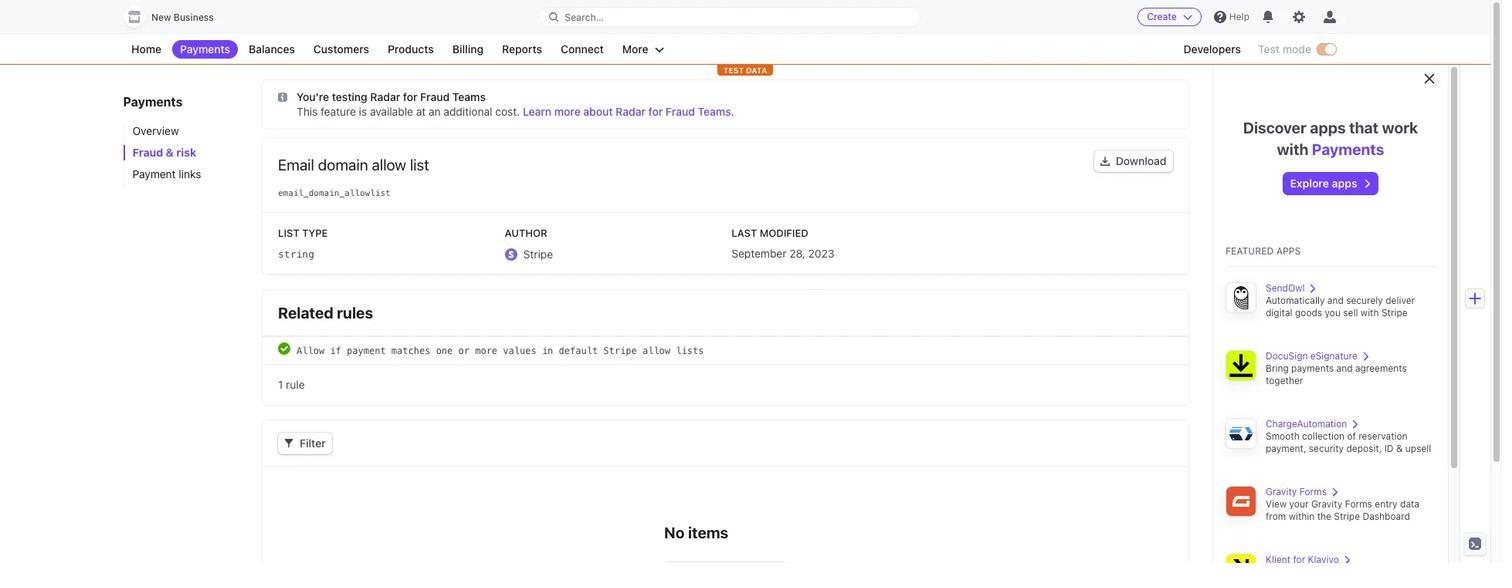 Task type: locate. For each thing, give the bounding box(es) containing it.
0 vertical spatial more
[[555, 105, 581, 118]]

fraud & risk link
[[124, 145, 247, 161]]

payments up overview
[[124, 95, 183, 109]]

chargeautomation image
[[1226, 419, 1257, 450]]

payments down business
[[180, 42, 230, 56]]

default
[[559, 346, 598, 357]]

1 horizontal spatial more
[[555, 105, 581, 118]]

teams.
[[698, 105, 735, 118]]

forms left entry
[[1345, 499, 1373, 511]]

apps left the that
[[1310, 119, 1346, 137]]

docusign
[[1266, 351, 1308, 362]]

radar right about
[[616, 105, 646, 118]]

1 horizontal spatial fraud
[[420, 90, 450, 104]]

payments down the that
[[1312, 141, 1385, 158]]

from
[[1266, 511, 1286, 523]]

allow
[[297, 346, 325, 357]]

and up you
[[1328, 295, 1344, 307]]

more right or
[[475, 346, 498, 357]]

0 vertical spatial radar
[[370, 90, 400, 104]]

explore
[[1290, 177, 1330, 190]]

create button
[[1138, 8, 1202, 26]]

rule
[[286, 379, 305, 392]]

1 vertical spatial &
[[1397, 443, 1403, 455]]

additional
[[444, 105, 493, 118]]

1 vertical spatial gravity
[[1312, 499, 1343, 511]]

1 vertical spatial fraud
[[666, 105, 695, 118]]

email
[[278, 156, 314, 174]]

learn
[[523, 105, 552, 118]]

one
[[436, 346, 453, 357]]

deliver
[[1386, 295, 1415, 307]]

0 vertical spatial allow
[[372, 156, 406, 174]]

for
[[403, 90, 418, 104], [649, 105, 663, 118]]

billing
[[452, 42, 484, 56]]

1 vertical spatial with
[[1361, 307, 1379, 319]]

0 horizontal spatial gravity
[[1266, 487, 1297, 498]]

0 horizontal spatial with
[[1277, 141, 1309, 158]]

balances link
[[241, 40, 303, 59]]

payment
[[133, 168, 176, 181]]

allow
[[372, 156, 406, 174], [643, 346, 671, 357]]

sendowl image
[[1226, 283, 1257, 314]]

with
[[1277, 141, 1309, 158], [1361, 307, 1379, 319]]

0 horizontal spatial &
[[166, 146, 174, 159]]

is
[[359, 105, 367, 118]]

stripe down deliver
[[1382, 307, 1408, 319]]

stripe
[[523, 248, 553, 261], [1382, 307, 1408, 319], [604, 346, 637, 357], [1334, 511, 1360, 523]]

0 vertical spatial &
[[166, 146, 174, 159]]

featured
[[1226, 246, 1274, 257]]

0 vertical spatial apps
[[1310, 119, 1346, 137]]

fraud left teams.
[[666, 105, 695, 118]]

author
[[505, 227, 547, 239]]

you're
[[297, 90, 329, 104]]

payments link
[[172, 40, 238, 59]]

docusign esignature image
[[1226, 351, 1257, 382]]

smooth
[[1266, 431, 1300, 443]]

1 horizontal spatial forms
[[1345, 499, 1373, 511]]

an
[[429, 105, 441, 118]]

& left risk
[[166, 146, 174, 159]]

list
[[278, 227, 300, 239]]

goods
[[1296, 307, 1323, 319]]

2 vertical spatial fraud
[[133, 146, 164, 159]]

matches
[[392, 346, 431, 357]]

with down discover
[[1277, 141, 1309, 158]]

radar up the available
[[370, 90, 400, 104]]

0 vertical spatial and
[[1328, 295, 1344, 307]]

products link
[[380, 40, 442, 59]]

1 horizontal spatial with
[[1361, 307, 1379, 319]]

1 vertical spatial apps
[[1332, 177, 1358, 190]]

discover apps that work with
[[1244, 119, 1419, 158]]

allow left list at top
[[372, 156, 406, 174]]

0 vertical spatial payments
[[180, 42, 230, 56]]

apps inside discover apps that work with
[[1310, 119, 1346, 137]]

rules
[[337, 304, 373, 322]]

radar
[[370, 90, 400, 104], [616, 105, 646, 118]]

if
[[330, 346, 341, 357]]

testing
[[332, 90, 368, 104]]

svg image
[[278, 93, 287, 102], [284, 440, 294, 449]]

1 vertical spatial forms
[[1345, 499, 1373, 511]]

0 vertical spatial for
[[403, 90, 418, 104]]

payments
[[1292, 363, 1334, 375]]

customers
[[314, 42, 369, 56]]

for right about
[[649, 105, 663, 118]]

1 horizontal spatial for
[[649, 105, 663, 118]]

0 vertical spatial gravity
[[1266, 487, 1297, 498]]

gravity up the
[[1312, 499, 1343, 511]]

fraud up an
[[420, 90, 450, 104]]

about
[[584, 105, 613, 118]]

with down securely
[[1361, 307, 1379, 319]]

1 horizontal spatial gravity
[[1312, 499, 1343, 511]]

for up at
[[403, 90, 418, 104]]

0 horizontal spatial for
[[403, 90, 418, 104]]

1 vertical spatial and
[[1337, 363, 1353, 375]]

allow left lists
[[643, 346, 671, 357]]

connect
[[561, 42, 604, 56]]

1 vertical spatial payments
[[124, 95, 183, 109]]

no
[[664, 525, 685, 542]]

type
[[302, 227, 328, 239]]

new business button
[[124, 6, 229, 28]]

and
[[1328, 295, 1344, 307], [1337, 363, 1353, 375]]

sendowl
[[1266, 283, 1305, 294]]

fraud up payment
[[133, 146, 164, 159]]

1 vertical spatial radar
[[616, 105, 646, 118]]

of
[[1348, 431, 1356, 443]]

more right learn
[[555, 105, 581, 118]]

agreements
[[1356, 363, 1407, 375]]

available
[[370, 105, 413, 118]]

gravity forms image
[[1226, 487, 1257, 518]]

and down "esignature"
[[1337, 363, 1353, 375]]

that
[[1350, 119, 1379, 137]]

filter
[[300, 437, 326, 450]]

& inside smooth collection of reservation payment, security deposit, id & upsell
[[1397, 443, 1403, 455]]

svg image left the you're
[[278, 93, 287, 102]]

stripe right the
[[1334, 511, 1360, 523]]

1 vertical spatial svg image
[[284, 440, 294, 449]]

svg image
[[1101, 157, 1110, 166]]

discover
[[1244, 119, 1307, 137]]

0 horizontal spatial fraud
[[133, 146, 164, 159]]

0 vertical spatial fraud
[[420, 90, 450, 104]]

connect link
[[553, 40, 612, 59]]

1 vertical spatial allow
[[643, 346, 671, 357]]

& inside fraud & risk link
[[166, 146, 174, 159]]

apps
[[1277, 246, 1301, 257]]

apps right the explore
[[1332, 177, 1358, 190]]

1
[[278, 379, 283, 392]]

& right id
[[1397, 443, 1403, 455]]

gravity up view on the right bottom of page
[[1266, 487, 1297, 498]]

svg image left filter
[[284, 440, 294, 449]]

0 vertical spatial with
[[1277, 141, 1309, 158]]

help
[[1230, 11, 1250, 22]]

securely
[[1347, 295, 1383, 307]]

1 horizontal spatial allow
[[643, 346, 671, 357]]

0 vertical spatial forms
[[1300, 487, 1327, 498]]

&
[[166, 146, 174, 159], [1397, 443, 1403, 455]]

in
[[542, 346, 553, 357]]

payments
[[180, 42, 230, 56], [124, 95, 183, 109], [1312, 141, 1385, 158]]

0 horizontal spatial radar
[[370, 90, 400, 104]]

forms inside view your gravity forms entry data from within the stripe dashboard
[[1345, 499, 1373, 511]]

overview
[[133, 124, 179, 138]]

1 horizontal spatial &
[[1397, 443, 1403, 455]]

0 horizontal spatial more
[[475, 346, 498, 357]]

apps for discover
[[1310, 119, 1346, 137]]

0 vertical spatial svg image
[[278, 93, 287, 102]]

1 vertical spatial for
[[649, 105, 663, 118]]

forms up your
[[1300, 487, 1327, 498]]

mode
[[1283, 42, 1312, 56]]

data
[[746, 66, 767, 75]]

at
[[416, 105, 426, 118]]

1 rule
[[278, 379, 305, 392]]

0 horizontal spatial forms
[[1300, 487, 1327, 498]]

allow if payment matches one or more values in default stripe allow lists
[[297, 346, 704, 357]]



Task type: vqa. For each thing, say whether or not it's contained in the screenshot.


Task type: describe. For each thing, give the bounding box(es) containing it.
gravity inside view your gravity forms entry data from within the stripe dashboard
[[1312, 499, 1343, 511]]

and inside bring payments and agreements together
[[1337, 363, 1353, 375]]

search…
[[565, 11, 604, 23]]

lists
[[676, 346, 704, 357]]

gravity forms
[[1266, 487, 1327, 498]]

with inside discover apps that work with
[[1277, 141, 1309, 158]]

payment links link
[[124, 167, 247, 182]]

download
[[1116, 155, 1167, 168]]

view your gravity forms entry data from within the stripe dashboard
[[1266, 499, 1420, 523]]

sell
[[1344, 307, 1358, 319]]

more
[[623, 42, 649, 56]]

string
[[278, 249, 314, 260]]

Search… search field
[[540, 7, 920, 27]]

business
[[174, 12, 214, 23]]

deposit,
[[1347, 443, 1382, 455]]

the
[[1318, 511, 1332, 523]]

28,
[[790, 247, 806, 260]]

balances
[[249, 42, 295, 56]]

email_domain_allowlist
[[278, 188, 391, 199]]

test mode
[[1258, 42, 1312, 56]]

stripe down author
[[523, 248, 553, 261]]

work
[[1382, 119, 1419, 137]]

1 horizontal spatial radar
[[616, 105, 646, 118]]

you
[[1325, 307, 1341, 319]]

or
[[458, 346, 470, 357]]

fraud & risk
[[133, 146, 197, 159]]

reservation
[[1359, 431, 1408, 443]]

explore apps link
[[1284, 173, 1378, 195]]

related rules
[[278, 304, 373, 322]]

apps for explore
[[1332, 177, 1358, 190]]

more inside you're testing radar for fraud teams this feature is available at an additional cost. learn more about radar for fraud teams.
[[555, 105, 581, 118]]

last
[[732, 227, 757, 239]]

svg image inside filter popup button
[[284, 440, 294, 449]]

2023
[[809, 247, 835, 260]]

teams
[[453, 90, 486, 104]]

september
[[732, 247, 787, 260]]

stripe inside view your gravity forms entry data from within the stripe dashboard
[[1334, 511, 1360, 523]]

no items
[[664, 525, 729, 542]]

chargeautomation
[[1266, 419, 1347, 430]]

reports link
[[494, 40, 550, 59]]

2 vertical spatial payments
[[1312, 141, 1385, 158]]

id
[[1385, 443, 1394, 455]]

this
[[297, 105, 318, 118]]

1 vertical spatial more
[[475, 346, 498, 357]]

test
[[724, 66, 744, 75]]

domain
[[318, 156, 368, 174]]

payment,
[[1266, 443, 1307, 455]]

modified
[[760, 227, 809, 239]]

payment
[[347, 346, 386, 357]]

data
[[1401, 499, 1420, 511]]

learn more about radar for fraud teams. link
[[523, 105, 735, 118]]

links
[[179, 168, 202, 181]]

you're testing radar for fraud teams this feature is available at an additional cost. learn more about radar for fraud teams.
[[297, 90, 735, 118]]

and inside automatically and securely deliver digital goods you sell with stripe
[[1328, 295, 1344, 307]]

within
[[1289, 511, 1315, 523]]

new business
[[151, 12, 214, 23]]

home link
[[124, 40, 169, 59]]

smooth collection of reservation payment, security deposit, id & upsell
[[1266, 431, 1432, 455]]

view
[[1266, 499, 1287, 511]]

test data
[[724, 66, 767, 75]]

reports
[[502, 42, 542, 56]]

stripe right default
[[604, 346, 637, 357]]

developers link
[[1176, 40, 1249, 59]]

entry
[[1375, 499, 1398, 511]]

docusign esignature
[[1266, 351, 1358, 362]]

security
[[1309, 443, 1344, 455]]

0 horizontal spatial allow
[[372, 156, 406, 174]]

2 horizontal spatial fraud
[[666, 105, 695, 118]]

billing link
[[445, 40, 491, 59]]

risk
[[177, 146, 197, 159]]

customers link
[[306, 40, 377, 59]]

Search… text field
[[540, 7, 920, 27]]

feature
[[321, 105, 356, 118]]

overview link
[[124, 124, 247, 139]]

home
[[131, 42, 162, 56]]

create
[[1147, 11, 1177, 22]]

with inside automatically and securely deliver digital goods you sell with stripe
[[1361, 307, 1379, 319]]

stripe inside automatically and securely deliver digital goods you sell with stripe
[[1382, 307, 1408, 319]]

cost.
[[495, 105, 520, 118]]

explore apps
[[1290, 177, 1358, 190]]

items
[[688, 525, 729, 542]]

products
[[388, 42, 434, 56]]

automatically
[[1266, 295, 1325, 307]]

new
[[151, 12, 171, 23]]

bring payments and agreements together
[[1266, 363, 1407, 387]]

related
[[278, 304, 333, 322]]

values
[[503, 346, 537, 357]]



